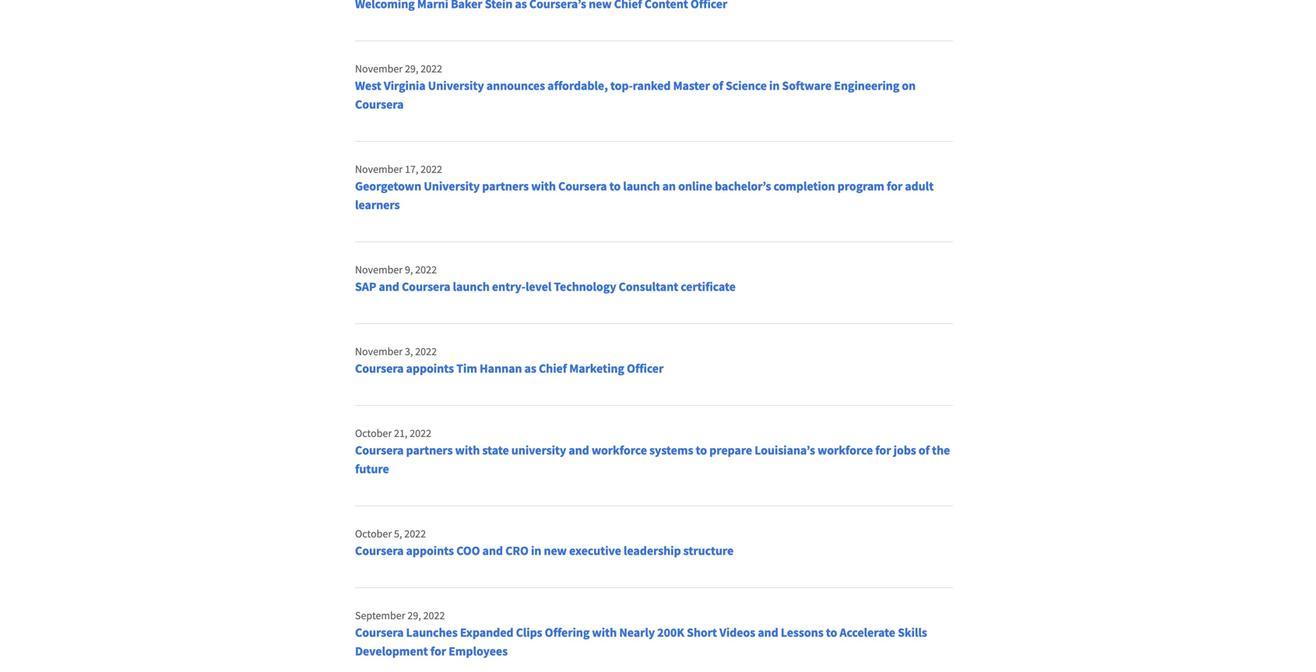 Task type: locate. For each thing, give the bounding box(es) containing it.
october 21, 2022 coursera partners with state university and workforce systems to prepare louisiana's workforce for jobs of the future
[[355, 426, 951, 477]]

georgetown
[[355, 178, 422, 194]]

for left adult
[[887, 178, 903, 194]]

2022 for with
[[410, 426, 432, 440]]

learners
[[355, 197, 400, 213]]

2 november from the top
[[355, 162, 403, 176]]

0 vertical spatial university
[[428, 78, 484, 93]]

coursera
[[355, 97, 404, 112], [559, 178, 607, 194], [402, 279, 451, 294], [355, 361, 404, 376], [355, 443, 404, 458], [355, 543, 404, 559], [355, 625, 404, 640]]

coursera partners with state university and workforce systems to prepare louisiana's workforce for jobs of the future link
[[355, 443, 951, 477]]

coursera launches expanded clips offering with nearly 200k short videos and lessons to  accelerate skills development for employees link
[[355, 625, 928, 659]]

to left prepare
[[696, 443, 707, 458]]

appoints down 3, at the bottom
[[406, 361, 454, 376]]

leadership
[[624, 543, 681, 559]]

1 vertical spatial 29,
[[408, 608, 421, 622]]

for down launches at the bottom of page
[[431, 644, 446, 659]]

and right sap
[[379, 279, 400, 294]]

1 vertical spatial partners
[[406, 443, 453, 458]]

29,
[[405, 62, 419, 76], [408, 608, 421, 622]]

2022 up virginia on the left of page
[[421, 62, 443, 76]]

launch
[[623, 178, 660, 194], [453, 279, 490, 294]]

1 appoints from the top
[[406, 361, 454, 376]]

november up sap
[[355, 263, 403, 277]]

1 vertical spatial launch
[[453, 279, 490, 294]]

in inside november 29, 2022 west virginia university announces affordable, top-ranked master of science in software engineering on coursera
[[770, 78, 780, 93]]

sap
[[355, 279, 377, 294]]

coursera inside the november 9, 2022 sap and coursera launch entry-level technology consultant certificate
[[402, 279, 451, 294]]

0 horizontal spatial in
[[531, 543, 542, 559]]

structure
[[684, 543, 734, 559]]

october 5, 2022 coursera appoints coo and cro in new executive leadership structure
[[355, 527, 734, 559]]

2 vertical spatial to
[[826, 625, 838, 640]]

science
[[726, 78, 767, 93]]

launch inside november 17, 2022 georgetown university partners with coursera to launch an online bachelor's completion program for adult learners
[[623, 178, 660, 194]]

0 vertical spatial for
[[887, 178, 903, 194]]

0 horizontal spatial of
[[713, 78, 724, 93]]

2022 right 21,
[[410, 426, 432, 440]]

university right virginia on the left of page
[[428, 78, 484, 93]]

and left cro
[[483, 543, 503, 559]]

1 vertical spatial october
[[355, 527, 392, 541]]

november left 3, at the bottom
[[355, 344, 403, 358]]

partners inside november 17, 2022 georgetown university partners with coursera to launch an online bachelor's completion program for adult learners
[[482, 178, 529, 194]]

0 vertical spatial launch
[[623, 178, 660, 194]]

november 9, 2022 sap and coursera launch entry-level technology consultant certificate
[[355, 263, 736, 294]]

expanded
[[460, 625, 514, 640]]

november inside november 29, 2022 west virginia university announces affordable, top-ranked master of science in software engineering on coursera
[[355, 62, 403, 76]]

1 vertical spatial with
[[455, 443, 480, 458]]

1 horizontal spatial launch
[[623, 178, 660, 194]]

for left jobs
[[876, 443, 892, 458]]

future
[[355, 461, 389, 477]]

0 vertical spatial of
[[713, 78, 724, 93]]

of right master
[[713, 78, 724, 93]]

october inside october 5, 2022 coursera appoints coo and cro in new executive leadership structure
[[355, 527, 392, 541]]

appoints
[[406, 361, 454, 376], [406, 543, 454, 559]]

200k
[[658, 625, 685, 640]]

november
[[355, 62, 403, 76], [355, 162, 403, 176], [355, 263, 403, 277], [355, 344, 403, 358]]

november inside the november 9, 2022 sap and coursera launch entry-level technology consultant certificate
[[355, 263, 403, 277]]

launch left entry-
[[453, 279, 490, 294]]

offering
[[545, 625, 590, 640]]

coo
[[457, 543, 480, 559]]

2022 for university
[[421, 62, 443, 76]]

launch inside the november 9, 2022 sap and coursera launch entry-level technology consultant certificate
[[453, 279, 490, 294]]

1 vertical spatial in
[[531, 543, 542, 559]]

2022 inside october 5, 2022 coursera appoints coo and cro in new executive leadership structure
[[405, 527, 426, 541]]

1 horizontal spatial of
[[919, 443, 930, 458]]

november up georgetown
[[355, 162, 403, 176]]

2022 right 5,
[[405, 527, 426, 541]]

2022 for partners
[[421, 162, 443, 176]]

university
[[428, 78, 484, 93], [424, 178, 480, 194]]

2022 right 9,
[[415, 263, 437, 277]]

1 horizontal spatial in
[[770, 78, 780, 93]]

october left 5,
[[355, 527, 392, 541]]

1 vertical spatial to
[[696, 443, 707, 458]]

0 vertical spatial october
[[355, 426, 392, 440]]

1 october from the top
[[355, 426, 392, 440]]

partners
[[482, 178, 529, 194], [406, 443, 453, 458]]

1 horizontal spatial to
[[696, 443, 707, 458]]

state
[[483, 443, 509, 458]]

for inside november 17, 2022 georgetown university partners with coursera to launch an online bachelor's completion program for adult learners
[[887, 178, 903, 194]]

2 october from the top
[[355, 527, 392, 541]]

1 horizontal spatial with
[[532, 178, 556, 194]]

0 vertical spatial to
[[610, 178, 621, 194]]

with
[[532, 178, 556, 194], [455, 443, 480, 458], [592, 625, 617, 640]]

prepare
[[710, 443, 753, 458]]

29, up launches at the bottom of page
[[408, 608, 421, 622]]

in
[[770, 78, 780, 93], [531, 543, 542, 559]]

2022 for coo
[[405, 527, 426, 541]]

october left 21,
[[355, 426, 392, 440]]

software
[[783, 78, 832, 93]]

29, inside november 29, 2022 west virginia university announces affordable, top-ranked master of science in software engineering on coursera
[[405, 62, 419, 76]]

master
[[673, 78, 710, 93]]

1 vertical spatial for
[[876, 443, 892, 458]]

october inside october 21, 2022 coursera partners with state university and workforce systems to prepare louisiana's workforce for jobs of the future
[[355, 426, 392, 440]]

engineering
[[835, 78, 900, 93]]

appoints inside october 5, 2022 coursera appoints coo and cro in new executive leadership structure
[[406, 543, 454, 559]]

for inside the september 29, 2022 coursera launches expanded clips offering with nearly 200k short videos and lessons to  accelerate skills development for employees
[[431, 644, 446, 659]]

workforce left jobs
[[818, 443, 873, 458]]

0 horizontal spatial workforce
[[592, 443, 647, 458]]

2022 up launches at the bottom of page
[[423, 608, 445, 622]]

november inside november 17, 2022 georgetown university partners with coursera to launch an online bachelor's completion program for adult learners
[[355, 162, 403, 176]]

appoints inside november 3, 2022 coursera appoints tim hannan as chief marketing officer
[[406, 361, 454, 376]]

0 horizontal spatial partners
[[406, 443, 453, 458]]

officer
[[627, 361, 664, 376]]

and
[[379, 279, 400, 294], [569, 443, 590, 458], [483, 543, 503, 559], [758, 625, 779, 640]]

to left "an"
[[610, 178, 621, 194]]

clips
[[516, 625, 543, 640]]

appoints left coo
[[406, 543, 454, 559]]

cro
[[506, 543, 529, 559]]

21,
[[394, 426, 408, 440]]

november up west
[[355, 62, 403, 76]]

2 horizontal spatial with
[[592, 625, 617, 640]]

technology
[[554, 279, 617, 294]]

1 horizontal spatial workforce
[[818, 443, 873, 458]]

and inside october 21, 2022 coursera partners with state university and workforce systems to prepare louisiana's workforce for jobs of the future
[[569, 443, 590, 458]]

in left new
[[531, 543, 542, 559]]

for
[[887, 178, 903, 194], [876, 443, 892, 458], [431, 644, 446, 659]]

2 horizontal spatial to
[[826, 625, 838, 640]]

1 vertical spatial of
[[919, 443, 930, 458]]

1 workforce from the left
[[592, 443, 647, 458]]

september
[[355, 608, 406, 622]]

2022 inside november 29, 2022 west virginia university announces affordable, top-ranked master of science in software engineering on coursera
[[421, 62, 443, 76]]

2022 inside november 17, 2022 georgetown university partners with coursera to launch an online bachelor's completion program for adult learners
[[421, 162, 443, 176]]

0 vertical spatial appoints
[[406, 361, 454, 376]]

university right georgetown
[[424, 178, 480, 194]]

systems
[[650, 443, 694, 458]]

november 29, 2022 west virginia university announces affordable, top-ranked master of science in software engineering on coursera
[[355, 62, 916, 112]]

2022
[[421, 62, 443, 76], [421, 162, 443, 176], [415, 263, 437, 277], [415, 344, 437, 358], [410, 426, 432, 440], [405, 527, 426, 541], [423, 608, 445, 622]]

announces
[[487, 78, 545, 93]]

1 november from the top
[[355, 62, 403, 76]]

university inside november 29, 2022 west virginia university announces affordable, top-ranked master of science in software engineering on coursera
[[428, 78, 484, 93]]

october
[[355, 426, 392, 440], [355, 527, 392, 541]]

2022 right 17,
[[421, 162, 443, 176]]

of inside november 29, 2022 west virginia university announces affordable, top-ranked master of science in software engineering on coursera
[[713, 78, 724, 93]]

29, inside the september 29, 2022 coursera launches expanded clips offering with nearly 200k short videos and lessons to  accelerate skills development for employees
[[408, 608, 421, 622]]

development
[[355, 644, 428, 659]]

2022 for coursera
[[415, 263, 437, 277]]

0 vertical spatial partners
[[482, 178, 529, 194]]

0 horizontal spatial with
[[455, 443, 480, 458]]

2022 inside the september 29, 2022 coursera launches expanded clips offering with nearly 200k short videos and lessons to  accelerate skills development for employees
[[423, 608, 445, 622]]

for for jobs
[[876, 443, 892, 458]]

launch left "an"
[[623, 178, 660, 194]]

tim
[[457, 361, 477, 376]]

certificate
[[681, 279, 736, 294]]

2 vertical spatial with
[[592, 625, 617, 640]]

workforce
[[592, 443, 647, 458], [818, 443, 873, 458]]

2 appoints from the top
[[406, 543, 454, 559]]

3,
[[405, 344, 413, 358]]

0 vertical spatial with
[[532, 178, 556, 194]]

louisiana's
[[755, 443, 816, 458]]

17,
[[405, 162, 419, 176]]

2022 inside november 3, 2022 coursera appoints tim hannan as chief marketing officer
[[415, 344, 437, 358]]

coursera inside november 17, 2022 georgetown university partners with coursera to launch an online bachelor's completion program for adult learners
[[559, 178, 607, 194]]

november for coursera
[[355, 344, 403, 358]]

2022 inside october 21, 2022 coursera partners with state university and workforce systems to prepare louisiana's workforce for jobs of the future
[[410, 426, 432, 440]]

of
[[713, 78, 724, 93], [919, 443, 930, 458]]

consultant
[[619, 279, 679, 294]]

online
[[679, 178, 713, 194]]

november inside november 3, 2022 coursera appoints tim hannan as chief marketing officer
[[355, 344, 403, 358]]

of left the
[[919, 443, 930, 458]]

georgetown university partners with coursera to launch an online bachelor's completion program for adult learners link
[[355, 178, 934, 213]]

2022 inside the november 9, 2022 sap and coursera launch entry-level technology consultant certificate
[[415, 263, 437, 277]]

with inside november 17, 2022 georgetown university partners with coursera to launch an online bachelor's completion program for adult learners
[[532, 178, 556, 194]]

0 vertical spatial in
[[770, 78, 780, 93]]

and right videos
[[758, 625, 779, 640]]

4 november from the top
[[355, 344, 403, 358]]

1 vertical spatial appoints
[[406, 543, 454, 559]]

1 vertical spatial university
[[424, 178, 480, 194]]

november for west
[[355, 62, 403, 76]]

bachelor's
[[715, 178, 772, 194]]

to
[[610, 178, 621, 194], [696, 443, 707, 458], [826, 625, 838, 640]]

0 vertical spatial 29,
[[405, 62, 419, 76]]

and right university
[[569, 443, 590, 458]]

5,
[[394, 527, 402, 541]]

0 horizontal spatial to
[[610, 178, 621, 194]]

jobs
[[894, 443, 917, 458]]

as
[[525, 361, 537, 376]]

level
[[526, 279, 552, 294]]

hannan
[[480, 361, 522, 376]]

to right lessons
[[826, 625, 838, 640]]

the
[[932, 443, 951, 458]]

workforce left systems
[[592, 443, 647, 458]]

2 vertical spatial for
[[431, 644, 446, 659]]

0 horizontal spatial launch
[[453, 279, 490, 294]]

2022 right 3, at the bottom
[[415, 344, 437, 358]]

3 november from the top
[[355, 263, 403, 277]]

appoints for coo
[[406, 543, 454, 559]]

1 horizontal spatial partners
[[482, 178, 529, 194]]

for inside october 21, 2022 coursera partners with state university and workforce systems to prepare louisiana's workforce for jobs of the future
[[876, 443, 892, 458]]

29, up virginia on the left of page
[[405, 62, 419, 76]]

in right science
[[770, 78, 780, 93]]



Task type: vqa. For each thing, say whether or not it's contained in the screenshot.
'University' inside the November 17, 2022 Georgetown University partners with Coursera to launch an online bachelor's completion program for adult learners
yes



Task type: describe. For each thing, give the bounding box(es) containing it.
university
[[512, 443, 567, 458]]

november 17, 2022 georgetown university partners with coursera to launch an online bachelor's completion program for adult learners
[[355, 162, 934, 213]]

to inside october 21, 2022 coursera partners with state university and workforce systems to prepare louisiana's workforce for jobs of the future
[[696, 443, 707, 458]]

and inside the september 29, 2022 coursera launches expanded clips offering with nearly 200k short videos and lessons to  accelerate skills development for employees
[[758, 625, 779, 640]]

adult
[[905, 178, 934, 194]]

coursera appoints coo and cro in new executive leadership structure link
[[355, 543, 734, 559]]

completion
[[774, 178, 836, 194]]

to inside november 17, 2022 georgetown university partners with coursera to launch an online bachelor's completion program for adult learners
[[610, 178, 621, 194]]

october for coursera appoints coo and cro in new executive leadership structure
[[355, 527, 392, 541]]

virginia
[[384, 78, 426, 93]]

chief
[[539, 361, 567, 376]]

short
[[687, 625, 717, 640]]

executive
[[569, 543, 622, 559]]

2022 for expanded
[[423, 608, 445, 622]]

accelerate
[[840, 625, 896, 640]]

entry-
[[492, 279, 526, 294]]

november 3, 2022 coursera appoints tim hannan as chief marketing officer
[[355, 344, 664, 376]]

and inside the november 9, 2022 sap and coursera launch entry-level technology consultant certificate
[[379, 279, 400, 294]]

partners inside october 21, 2022 coursera partners with state university and workforce systems to prepare louisiana's workforce for jobs of the future
[[406, 443, 453, 458]]

29, for launches
[[408, 608, 421, 622]]

appoints for tim
[[406, 361, 454, 376]]

west
[[355, 78, 382, 93]]

university inside november 17, 2022 georgetown university partners with coursera to launch an online bachelor's completion program for adult learners
[[424, 178, 480, 194]]

employees
[[449, 644, 508, 659]]

nearly
[[620, 625, 655, 640]]

to inside the september 29, 2022 coursera launches expanded clips offering with nearly 200k short videos and lessons to  accelerate skills development for employees
[[826, 625, 838, 640]]

for for adult
[[887, 178, 903, 194]]

coursera appoints tim hannan as chief marketing officer link
[[355, 361, 664, 376]]

coursera inside the september 29, 2022 coursera launches expanded clips offering with nearly 200k short videos and lessons to  accelerate skills development for employees
[[355, 625, 404, 640]]

affordable,
[[548, 78, 608, 93]]

with inside the september 29, 2022 coursera launches expanded clips offering with nearly 200k short videos and lessons to  accelerate skills development for employees
[[592, 625, 617, 640]]

of inside october 21, 2022 coursera partners with state university and workforce systems to prepare louisiana's workforce for jobs of the future
[[919, 443, 930, 458]]

coursera inside october 21, 2022 coursera partners with state university and workforce systems to prepare louisiana's workforce for jobs of the future
[[355, 443, 404, 458]]

marketing
[[570, 361, 625, 376]]

program
[[838, 178, 885, 194]]

with inside october 21, 2022 coursera partners with state university and workforce systems to prepare louisiana's workforce for jobs of the future
[[455, 443, 480, 458]]

ranked
[[633, 78, 671, 93]]

coursera inside november 29, 2022 west virginia university announces affordable, top-ranked master of science in software engineering on coursera
[[355, 97, 404, 112]]

november for sap
[[355, 263, 403, 277]]

videos
[[720, 625, 756, 640]]

october for coursera partners with state university and workforce systems to prepare louisiana's workforce for jobs of the future
[[355, 426, 392, 440]]

top-
[[611, 78, 633, 93]]

on
[[902, 78, 916, 93]]

launches
[[406, 625, 458, 640]]

2 workforce from the left
[[818, 443, 873, 458]]

and inside october 5, 2022 coursera appoints coo and cro in new executive leadership structure
[[483, 543, 503, 559]]

skills
[[898, 625, 928, 640]]

an
[[663, 178, 676, 194]]

in inside october 5, 2022 coursera appoints coo and cro in new executive leadership structure
[[531, 543, 542, 559]]

september 29, 2022 coursera launches expanded clips offering with nearly 200k short videos and lessons to  accelerate skills development for employees
[[355, 608, 928, 659]]

new
[[544, 543, 567, 559]]

9,
[[405, 263, 413, 277]]

november for georgetown
[[355, 162, 403, 176]]

coursera inside november 3, 2022 coursera appoints tim hannan as chief marketing officer
[[355, 361, 404, 376]]

sap and coursera launch entry-level technology consultant certificate link
[[355, 279, 736, 294]]

2022 for tim
[[415, 344, 437, 358]]

west virginia university announces affordable, top-ranked master of science in software engineering on coursera link
[[355, 78, 916, 112]]

29, for virginia
[[405, 62, 419, 76]]

coursera inside october 5, 2022 coursera appoints coo and cro in new executive leadership structure
[[355, 543, 404, 559]]

lessons
[[781, 625, 824, 640]]



